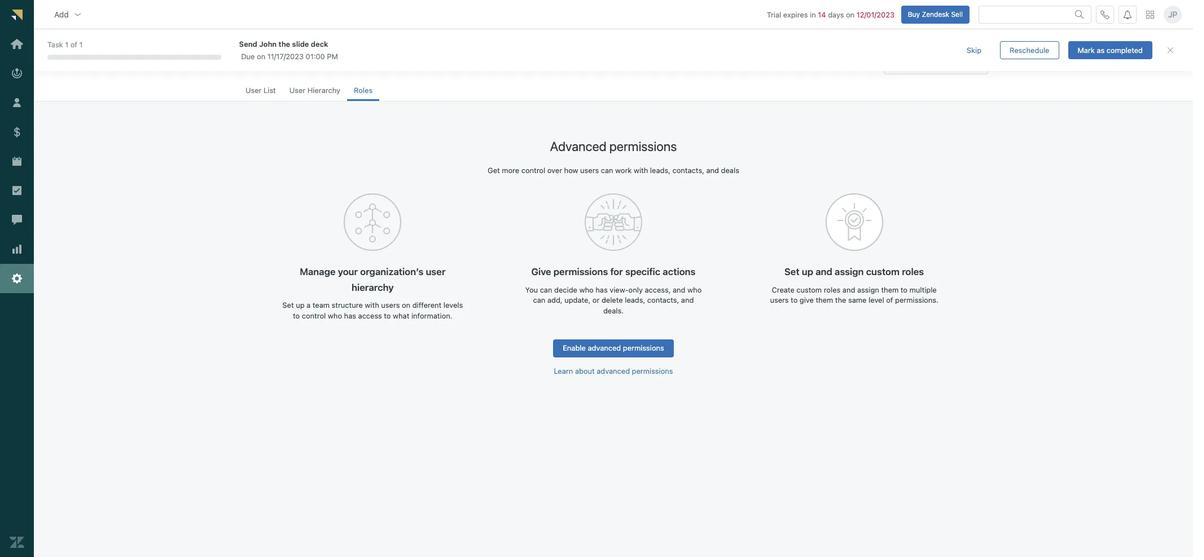 Task type: describe. For each thing, give the bounding box(es) containing it.
trial expires in 14 days on 12/01/2023
[[767, 10, 895, 19]]

1 horizontal spatial users
[[581, 166, 599, 175]]

level
[[869, 296, 885, 305]]

or
[[593, 296, 600, 305]]

chevron down image
[[73, 10, 82, 19]]

14
[[818, 10, 826, 19]]

roles inside create custom roles and assign them to multiple users to give them the same level of permissions.
[[824, 286, 841, 295]]

add button
[[45, 3, 91, 26]]

multiple
[[910, 286, 937, 295]]

user for user list
[[246, 86, 262, 95]]

as
[[1097, 45, 1105, 54]]

get more control over how users can work with leads, contacts, and deals
[[488, 166, 740, 175]]

1 horizontal spatial roles
[[902, 267, 925, 278]]

set for set up and assign custom roles
[[785, 267, 800, 278]]

to down manage
[[293, 312, 300, 321]]

days
[[828, 10, 844, 19]]

deals
[[721, 166, 740, 175]]

user list
[[246, 86, 276, 95]]

view-
[[610, 286, 629, 295]]

learn
[[554, 367, 573, 376]]

structure
[[332, 301, 363, 310]]

settings
[[239, 45, 270, 52]]

0 vertical spatial can
[[601, 166, 614, 175]]

hierarchy
[[308, 86, 341, 95]]

team
[[313, 301, 330, 310]]

1 1 from the left
[[65, 40, 68, 49]]

user
[[426, 267, 446, 278]]

due
[[241, 52, 255, 61]]

add,
[[548, 296, 563, 305]]

to up permissions.
[[901, 286, 908, 295]]

same
[[849, 296, 867, 305]]

jp
[[1169, 10, 1178, 19]]

the inside send john the slide deck due on 11/17/2023 01:00 pm
[[279, 39, 290, 48]]

how
[[564, 166, 579, 175]]

you
[[526, 286, 538, 295]]

set for set up a team structure with users on different levels to control who has access to what information.
[[283, 301, 294, 310]]

1 horizontal spatial them
[[882, 286, 899, 295]]

permissions inside button
[[623, 344, 665, 353]]

calls image
[[1101, 10, 1110, 19]]

on inside send john the slide deck due on 11/17/2023 01:00 pm
[[257, 52, 266, 61]]

using
[[908, 54, 927, 63]]

for
[[611, 267, 623, 278]]

permissions.
[[896, 296, 939, 305]]

zendesk
[[922, 10, 950, 18]]

slide
[[292, 39, 309, 48]]

sell
[[952, 10, 963, 18]]

create custom roles and assign them to multiple users to give them the same level of permissions.
[[771, 286, 939, 305]]

reschedule
[[1010, 45, 1050, 54]]

about
[[575, 367, 595, 376]]

with inside 'set up a team structure with users on different levels to control who has access to what information.'
[[365, 301, 379, 310]]

update,
[[565, 296, 591, 305]]

trial
[[767, 10, 782, 19]]

buy zendesk sell button
[[902, 5, 970, 23]]

advanced permissions
[[550, 139, 677, 154]]

using 2 licenses.
[[908, 54, 966, 63]]

delete
[[602, 296, 623, 305]]

add
[[54, 9, 69, 19]]

0 vertical spatial assign
[[835, 267, 864, 278]]

create
[[772, 286, 795, 295]]

in
[[810, 10, 816, 19]]

learn about advanced permissions
[[554, 367, 673, 376]]

fist bump image
[[585, 194, 643, 252]]

search image
[[1076, 10, 1085, 19]]

actions
[[663, 267, 696, 278]]

task
[[47, 40, 63, 49]]

who inside 'set up a team structure with users on different levels to control who has access to what information.'
[[328, 312, 342, 321]]

zendesk products image
[[1147, 10, 1155, 18]]

12/01/2023
[[857, 10, 895, 19]]

user inside settings user management
[[239, 56, 262, 69]]

to left the what
[[384, 312, 391, 321]]

over
[[548, 166, 562, 175]]

expires
[[784, 10, 808, 19]]

mark as completed
[[1078, 45, 1143, 54]]

users inside create custom roles and assign them to multiple users to give them the same level of permissions.
[[771, 296, 789, 305]]

send john the slide deck due on 11/17/2023 01:00 pm
[[239, 39, 338, 61]]

on inside 'set up a team structure with users on different levels to control who has access to what information.'
[[402, 301, 411, 310]]

access
[[358, 312, 382, 321]]

leads, inside you can decide who has view-only access, and who can add, update, or delete leads, contacts, and deals.
[[625, 296, 646, 305]]

11/17/2023
[[268, 52, 304, 61]]

roles
[[354, 86, 373, 95]]

send
[[239, 39, 257, 48]]

2 1 from the left
[[79, 40, 83, 49]]

mark as completed button
[[1069, 41, 1153, 59]]

1 horizontal spatial custom
[[867, 267, 900, 278]]

give
[[532, 267, 551, 278]]

advanced inside "learn about advanced permissions" link
[[597, 367, 630, 376]]

control inside 'set up a team structure with users on different levels to control who has access to what information.'
[[302, 312, 326, 321]]

settings user management
[[239, 45, 330, 69]]

bell image
[[1124, 10, 1133, 19]]

what
[[393, 312, 410, 321]]

enable
[[563, 344, 586, 353]]

settings link
[[239, 45, 270, 52]]



Task type: vqa. For each thing, say whether or not it's contained in the screenshot.
Reporting 'icon'
no



Task type: locate. For each thing, give the bounding box(es) containing it.
1 horizontal spatial of
[[887, 296, 894, 305]]

0 vertical spatial roles
[[902, 267, 925, 278]]

1 vertical spatial contacts,
[[648, 296, 679, 305]]

up left a
[[296, 301, 305, 310]]

of inside create custom roles and assign them to multiple users to give them the same level of permissions.
[[887, 296, 894, 305]]

contacts, inside you can decide who has view-only access, and who can add, update, or delete leads, contacts, and deals.
[[648, 296, 679, 305]]

users down create
[[771, 296, 789, 305]]

0 horizontal spatial has
[[344, 312, 356, 321]]

users up the what
[[381, 301, 400, 310]]

skip
[[967, 45, 982, 54]]

contacts, left deals
[[673, 166, 705, 175]]

on up the what
[[402, 301, 411, 310]]

to
[[901, 286, 908, 295], [791, 296, 798, 305], [293, 312, 300, 321], [384, 312, 391, 321]]

set left a
[[283, 301, 294, 310]]

decide
[[555, 286, 578, 295]]

0 horizontal spatial them
[[816, 296, 834, 305]]

the up 11/17/2023
[[279, 39, 290, 48]]

1 vertical spatial set
[[283, 301, 294, 310]]

deals.
[[604, 307, 624, 316]]

of right task
[[70, 40, 77, 49]]

0 horizontal spatial with
[[365, 301, 379, 310]]

work
[[616, 166, 632, 175]]

permissions up work
[[610, 139, 677, 154]]

levels
[[444, 301, 463, 310]]

1 vertical spatial up
[[296, 301, 305, 310]]

leads, right work
[[650, 166, 671, 175]]

set up and assign custom roles
[[785, 267, 925, 278]]

1
[[65, 40, 68, 49], [79, 40, 83, 49]]

success ribbon image
[[826, 194, 884, 252]]

0 vertical spatial on
[[846, 10, 855, 19]]

0 horizontal spatial roles
[[824, 286, 841, 295]]

0 horizontal spatial of
[[70, 40, 77, 49]]

licenses.
[[936, 54, 966, 63]]

send john the slide deck link
[[239, 39, 937, 49]]

0 horizontal spatial set
[[283, 301, 294, 310]]

organization's
[[360, 267, 424, 278]]

has inside you can decide who has view-only access, and who can add, update, or delete leads, contacts, and deals.
[[596, 286, 608, 295]]

permissions down enable advanced permissions button
[[632, 367, 673, 376]]

assign
[[835, 267, 864, 278], [858, 286, 880, 295]]

information.
[[412, 312, 453, 321]]

1 horizontal spatial up
[[802, 267, 814, 278]]

2 vertical spatial can
[[533, 296, 546, 305]]

specific
[[626, 267, 661, 278]]

1 vertical spatial with
[[365, 301, 379, 310]]

0 vertical spatial up
[[802, 267, 814, 278]]

manage
[[300, 267, 336, 278]]

enable advanced permissions button
[[554, 340, 674, 358]]

control left over
[[522, 166, 546, 175]]

access,
[[645, 286, 671, 295]]

1 vertical spatial advanced
[[597, 367, 630, 376]]

give
[[800, 296, 814, 305]]

get
[[488, 166, 500, 175]]

0 horizontal spatial control
[[302, 312, 326, 321]]

1 vertical spatial custom
[[797, 286, 822, 295]]

1 vertical spatial roles
[[824, 286, 841, 295]]

user down settings
[[239, 56, 262, 69]]

1 vertical spatial leads,
[[625, 296, 646, 305]]

0 horizontal spatial leads,
[[625, 296, 646, 305]]

1 horizontal spatial the
[[836, 296, 847, 305]]

custom up give
[[797, 286, 822, 295]]

user hierarchy
[[290, 86, 341, 95]]

john
[[259, 39, 277, 48]]

assign up level
[[858, 286, 880, 295]]

0 horizontal spatial on
[[257, 52, 266, 61]]

mark
[[1078, 45, 1095, 54]]

0 vertical spatial them
[[882, 286, 899, 295]]

up for a
[[296, 301, 305, 310]]

advanced
[[588, 344, 621, 353], [597, 367, 630, 376]]

buy zendesk sell
[[908, 10, 963, 18]]

1 horizontal spatial leads,
[[650, 166, 671, 175]]

advanced down enable advanced permissions button
[[597, 367, 630, 376]]

who up update,
[[580, 286, 594, 295]]

1 vertical spatial assign
[[858, 286, 880, 295]]

can left work
[[601, 166, 614, 175]]

1 vertical spatial has
[[344, 312, 356, 321]]

0 vertical spatial leads,
[[650, 166, 671, 175]]

reschedule button
[[1001, 41, 1060, 59]]

you can decide who has view-only access, and who can add, update, or delete leads, contacts, and deals.
[[526, 286, 702, 316]]

set up a team structure with users on different levels to control who has access to what information.
[[283, 301, 463, 321]]

1 horizontal spatial on
[[402, 301, 411, 310]]

custom
[[867, 267, 900, 278], [797, 286, 822, 295]]

task 1 of 1
[[47, 40, 83, 49]]

your
[[338, 267, 358, 278]]

2
[[929, 54, 934, 63]]

users right the how
[[581, 166, 599, 175]]

roles down set up and assign custom roles
[[824, 286, 841, 295]]

management
[[265, 56, 330, 69]]

0 vertical spatial contacts,
[[673, 166, 705, 175]]

permissions up the decide
[[554, 267, 608, 278]]

2 vertical spatial on
[[402, 301, 411, 310]]

assign inside create custom roles and assign them to multiple users to give them the same level of permissions.
[[858, 286, 880, 295]]

up up give
[[802, 267, 814, 278]]

0 vertical spatial custom
[[867, 267, 900, 278]]

2 horizontal spatial on
[[846, 10, 855, 19]]

0 vertical spatial has
[[596, 286, 608, 295]]

1 vertical spatial of
[[887, 296, 894, 305]]

manage your organization's user hierarchy
[[300, 267, 446, 294]]

with right work
[[634, 166, 648, 175]]

the left same
[[836, 296, 847, 305]]

advanced inside enable advanced permissions button
[[588, 344, 621, 353]]

1 horizontal spatial set
[[785, 267, 800, 278]]

set
[[785, 267, 800, 278], [283, 301, 294, 310]]

the inside create custom roles and assign them to multiple users to give them the same level of permissions.
[[836, 296, 847, 305]]

custom inside create custom roles and assign them to multiple users to give them the same level of permissions.
[[797, 286, 822, 295]]

learn about advanced permissions link
[[554, 367, 673, 376]]

1 horizontal spatial has
[[596, 286, 608, 295]]

of right level
[[887, 296, 894, 305]]

them up level
[[882, 286, 899, 295]]

0 vertical spatial set
[[785, 267, 800, 278]]

0 vertical spatial control
[[522, 166, 546, 175]]

a
[[307, 301, 311, 310]]

can down you
[[533, 296, 546, 305]]

leads, down only
[[625, 296, 646, 305]]

contacts, down access,
[[648, 296, 679, 305]]

set inside 'set up a team structure with users on different levels to control who has access to what information.'
[[283, 301, 294, 310]]

up inside 'set up a team structure with users on different levels to control who has access to what information.'
[[296, 301, 305, 310]]

leads,
[[650, 166, 671, 175], [625, 296, 646, 305]]

roles up multiple in the bottom right of the page
[[902, 267, 925, 278]]

1 horizontal spatial control
[[522, 166, 546, 175]]

deck
[[311, 39, 328, 48]]

user
[[239, 56, 262, 69], [246, 86, 262, 95], [290, 86, 306, 95]]

0 vertical spatial of
[[70, 40, 77, 49]]

1 vertical spatial on
[[257, 52, 266, 61]]

can up add,
[[540, 286, 553, 295]]

control
[[522, 166, 546, 175], [302, 312, 326, 321]]

with up "access"
[[365, 301, 379, 310]]

who down structure
[[328, 312, 342, 321]]

user left list
[[246, 86, 262, 95]]

0 horizontal spatial up
[[296, 301, 305, 310]]

01:00
[[306, 52, 325, 61]]

0 horizontal spatial custom
[[797, 286, 822, 295]]

can
[[601, 166, 614, 175], [540, 286, 553, 295], [533, 296, 546, 305]]

1 vertical spatial them
[[816, 296, 834, 305]]

1 horizontal spatial with
[[634, 166, 648, 175]]

buy
[[908, 10, 920, 18]]

assign up create custom roles and assign them to multiple users to give them the same level of permissions.
[[835, 267, 864, 278]]

0 vertical spatial with
[[634, 166, 648, 175]]

users
[[581, 166, 599, 175], [771, 296, 789, 305], [381, 301, 400, 310]]

give permissions for specific actions
[[532, 267, 696, 278]]

1 vertical spatial can
[[540, 286, 553, 295]]

1 vertical spatial control
[[302, 312, 326, 321]]

advanced up 'learn about advanced permissions'
[[588, 344, 621, 353]]

0 vertical spatial the
[[279, 39, 290, 48]]

and inside create custom roles and assign them to multiple users to give them the same level of permissions.
[[843, 286, 856, 295]]

users inside 'set up a team structure with users on different levels to control who has access to what information.'
[[381, 301, 400, 310]]

list
[[264, 86, 276, 95]]

graph representing hierarchy image
[[344, 194, 402, 252]]

enable advanced permissions
[[563, 344, 665, 353]]

roles
[[902, 267, 925, 278], [824, 286, 841, 295]]

user for user hierarchy
[[290, 86, 306, 95]]

zendesk image
[[10, 536, 24, 551]]

skip button
[[958, 41, 992, 59]]

1 horizontal spatial 1
[[79, 40, 83, 49]]

on right due
[[257, 52, 266, 61]]

who down actions
[[688, 286, 702, 295]]

up
[[802, 267, 814, 278], [296, 301, 305, 310]]

custom up level
[[867, 267, 900, 278]]

2 horizontal spatial users
[[771, 296, 789, 305]]

1 vertical spatial the
[[836, 296, 847, 305]]

permissions up 'learn about advanced permissions'
[[623, 344, 665, 353]]

who
[[580, 286, 594, 295], [688, 286, 702, 295], [328, 312, 342, 321]]

more
[[502, 166, 520, 175]]

0 horizontal spatial the
[[279, 39, 290, 48]]

0 horizontal spatial 1
[[65, 40, 68, 49]]

0 vertical spatial advanced
[[588, 344, 621, 353]]

up for and
[[802, 267, 814, 278]]

jp button
[[1164, 5, 1182, 23]]

has inside 'set up a team structure with users on different levels to control who has access to what information.'
[[344, 312, 356, 321]]

hierarchy
[[352, 282, 394, 294]]

set up create
[[785, 267, 800, 278]]

to left give
[[791, 296, 798, 305]]

different
[[413, 301, 442, 310]]

1 horizontal spatial who
[[580, 286, 594, 295]]

advanced
[[550, 139, 607, 154]]

user left hierarchy
[[290, 86, 306, 95]]

them right give
[[816, 296, 834, 305]]

of
[[70, 40, 77, 49], [887, 296, 894, 305]]

pm
[[327, 52, 338, 61]]

cancel image
[[1167, 46, 1176, 55]]

has down structure
[[344, 312, 356, 321]]

only
[[629, 286, 643, 295]]

completed
[[1107, 45, 1143, 54]]

has up or
[[596, 286, 608, 295]]

on right 'days'
[[846, 10, 855, 19]]

0 horizontal spatial users
[[381, 301, 400, 310]]

2 horizontal spatial who
[[688, 286, 702, 295]]

0 horizontal spatial who
[[328, 312, 342, 321]]

control down a
[[302, 312, 326, 321]]



